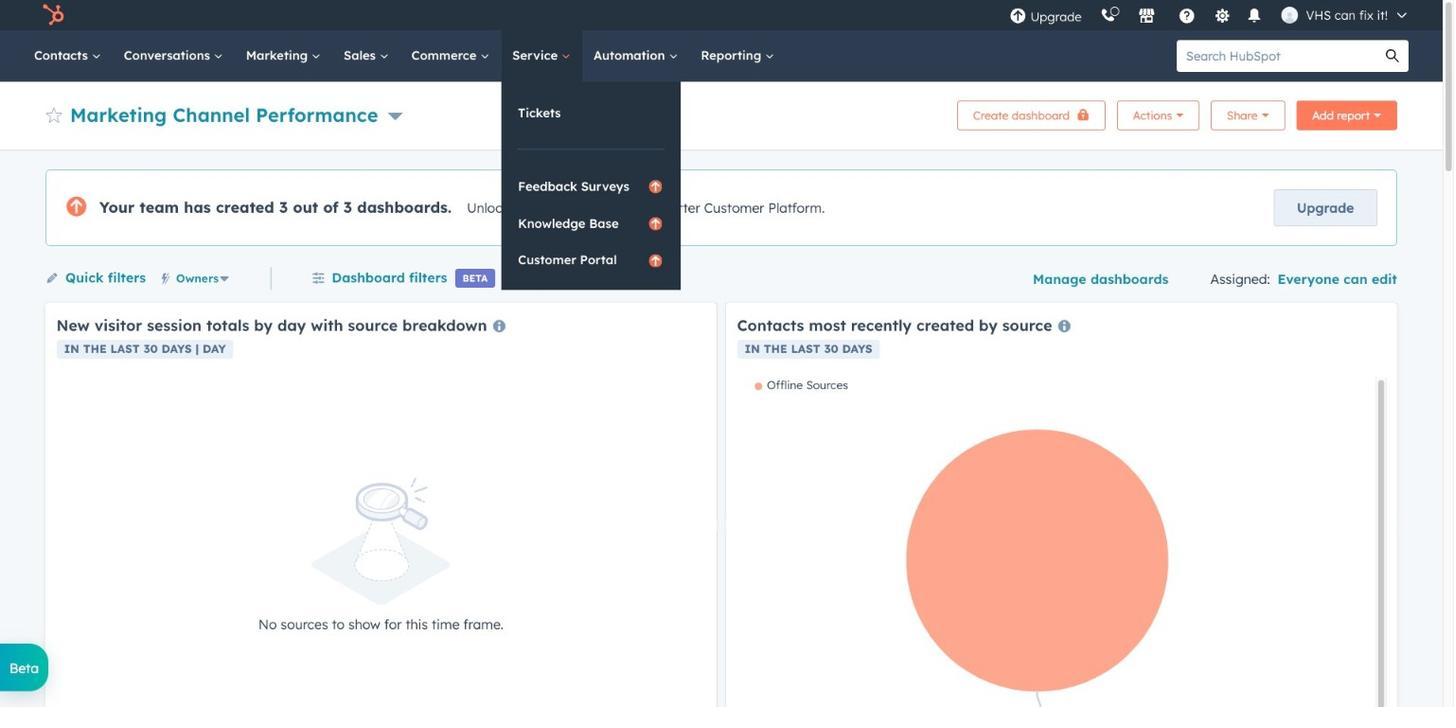 Task type: describe. For each thing, give the bounding box(es) containing it.
jacob simon image
[[1282, 7, 1299, 24]]

contacts most recently created by source element
[[726, 303, 1398, 707]]

new visitor session totals by day with source breakdown element
[[45, 303, 717, 707]]



Task type: vqa. For each thing, say whether or not it's contained in the screenshot.
1st Link opens in a new window image from the top
no



Task type: locate. For each thing, give the bounding box(es) containing it.
Search HubSpot search field
[[1177, 40, 1377, 72]]

service menu
[[501, 81, 681, 290]]

banner
[[45, 95, 1398, 131]]

interactive chart image
[[737, 378, 1374, 707]]

menu
[[1000, 0, 1420, 30]]

marketplaces image
[[1139, 9, 1156, 26]]



